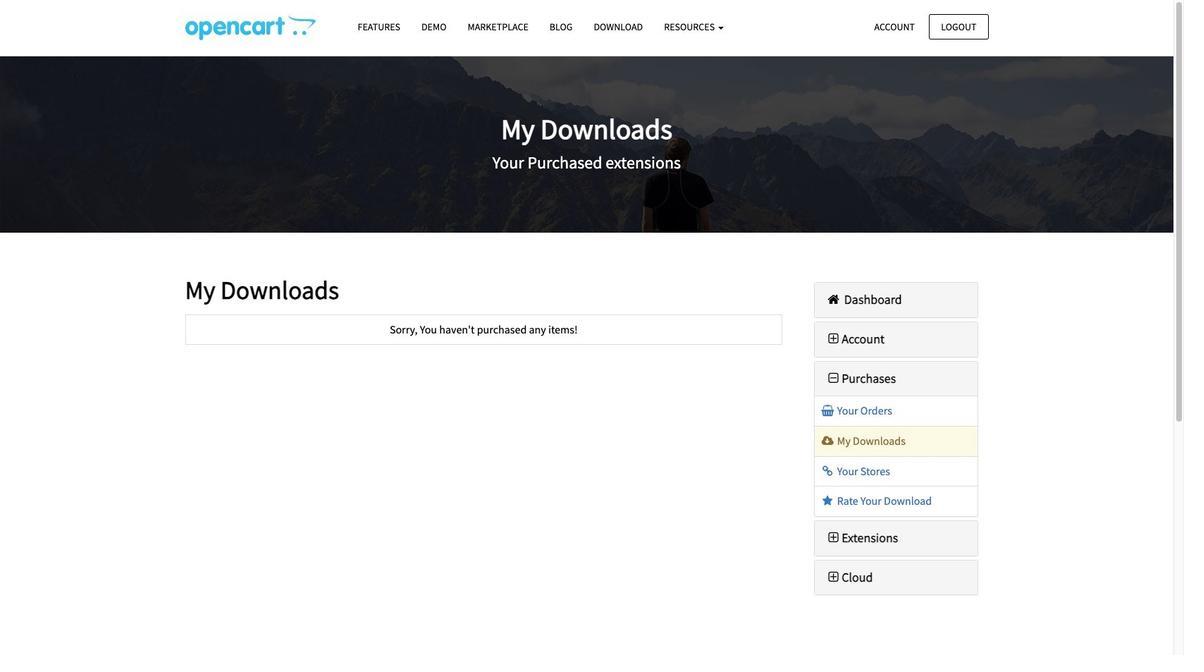 Task type: locate. For each thing, give the bounding box(es) containing it.
star image
[[821, 495, 835, 506]]

plus square o image
[[826, 532, 842, 544], [826, 571, 842, 584]]

0 vertical spatial plus square o image
[[826, 532, 842, 544]]

home image
[[826, 293, 842, 306]]

cloud download image
[[821, 435, 835, 446]]

1 vertical spatial plus square o image
[[826, 571, 842, 584]]



Task type: vqa. For each thing, say whether or not it's contained in the screenshot.
Garden
no



Task type: describe. For each thing, give the bounding box(es) containing it.
1 plus square o image from the top
[[826, 532, 842, 544]]

2 plus square o image from the top
[[826, 571, 842, 584]]

link image
[[821, 465, 835, 476]]

plus square o image
[[826, 333, 842, 345]]

minus square o image
[[826, 372, 842, 385]]

opencart - downloads image
[[185, 15, 316, 40]]

shopping basket image
[[821, 405, 835, 416]]



